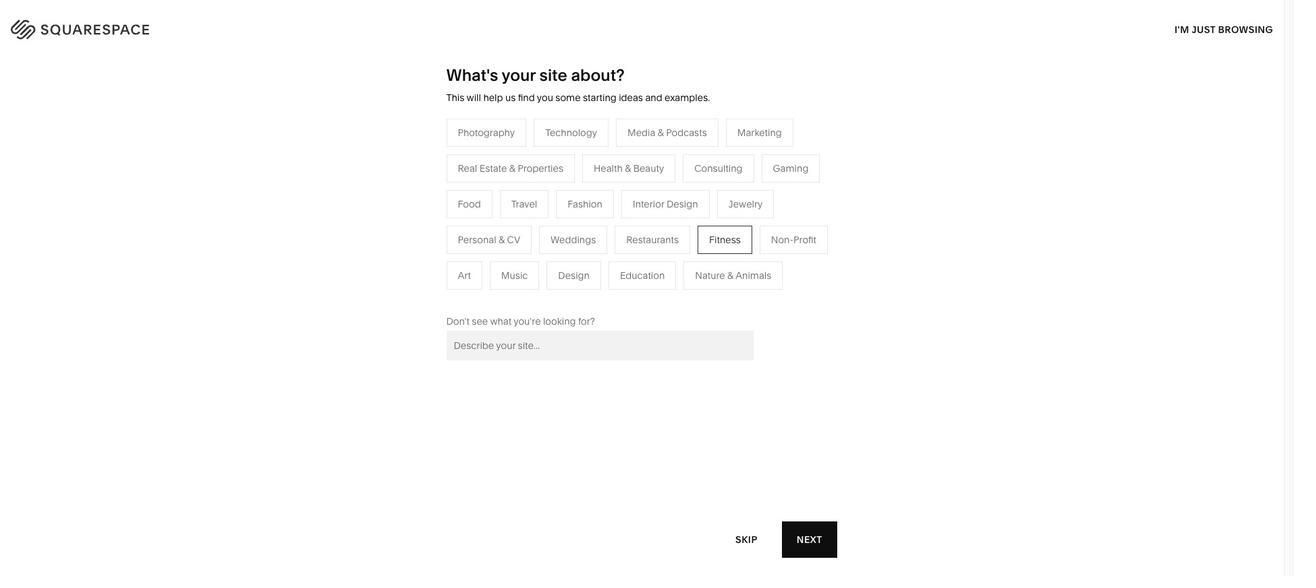 Task type: locate. For each thing, give the bounding box(es) containing it.
1 horizontal spatial media & podcasts
[[627, 127, 707, 139]]

1 horizontal spatial fitness
[[709, 234, 741, 246]]

1 vertical spatial podcasts
[[527, 228, 568, 240]]

&
[[658, 127, 664, 139], [509, 162, 515, 175], [625, 162, 631, 175], [660, 187, 666, 200], [663, 208, 669, 220], [518, 228, 525, 240], [499, 234, 505, 246], [400, 248, 406, 260], [727, 270, 734, 282], [540, 289, 546, 301]]

1 horizontal spatial animals
[[736, 270, 771, 282]]

you
[[537, 92, 553, 104]]

1 vertical spatial estate
[[510, 289, 537, 301]]

restaurants down nature & animals link
[[626, 234, 679, 246]]

site
[[539, 65, 567, 85]]

degraw element
[[461, 461, 823, 577]]

design inside radio
[[667, 198, 698, 210]]

restaurants inside restaurants radio
[[626, 234, 679, 246]]

properties up looking
[[548, 289, 594, 301]]

Technology radio
[[534, 119, 609, 147]]

properties
[[518, 162, 563, 175], [548, 289, 594, 301]]

estate up travel link
[[479, 162, 507, 175]]

0 horizontal spatial real
[[458, 162, 477, 175]]

non- inside radio
[[771, 234, 794, 246]]

non-
[[771, 234, 794, 246], [408, 248, 431, 260]]

fitness down interior
[[631, 228, 662, 240]]

1 horizontal spatial weddings
[[551, 234, 596, 246]]

real estate & properties
[[458, 162, 563, 175], [488, 289, 594, 301]]

i'm just browsing
[[1175, 23, 1273, 35]]

i'm just browsing link
[[1175, 11, 1273, 48]]

Gaming radio
[[761, 154, 820, 183]]

0 vertical spatial animals
[[671, 208, 707, 220]]

0 horizontal spatial media & podcasts
[[488, 228, 568, 240]]

media up events
[[488, 228, 516, 240]]

media
[[627, 127, 655, 139], [488, 228, 516, 240]]

0 horizontal spatial design
[[558, 270, 590, 282]]

0 vertical spatial estate
[[479, 162, 507, 175]]

Marketing radio
[[726, 119, 793, 147]]

0 vertical spatial media & podcasts
[[627, 127, 707, 139]]

weddings link
[[488, 268, 547, 281]]

browsing
[[1218, 23, 1273, 35]]

home & decor
[[631, 187, 696, 200]]

weddings inside option
[[551, 234, 596, 246]]

travel
[[488, 187, 514, 200], [511, 198, 537, 210]]

animals down fitness radio
[[736, 270, 771, 282]]

events link
[[488, 248, 531, 260]]

podcasts down restaurants link
[[527, 228, 568, 240]]

weddings
[[551, 234, 596, 246], [488, 268, 534, 281]]

fitness inside radio
[[709, 234, 741, 246]]

media & podcasts down restaurants link
[[488, 228, 568, 240]]

podcasts
[[666, 127, 707, 139], [527, 228, 568, 240]]

1 horizontal spatial nature
[[695, 270, 725, 282]]

next button
[[782, 522, 838, 559]]

media & podcasts down "and"
[[627, 127, 707, 139]]

0 horizontal spatial restaurants
[[488, 208, 541, 220]]

design inside option
[[558, 270, 590, 282]]

don't see what you're looking for?
[[446, 316, 595, 328]]

non-profit
[[771, 234, 816, 246]]

design
[[667, 198, 698, 210], [558, 270, 590, 282]]

estate
[[479, 162, 507, 175], [510, 289, 537, 301]]

fitness up nature & animals radio
[[709, 234, 741, 246]]

cv
[[507, 234, 520, 246]]

nature down home
[[631, 208, 661, 220]]

restaurants
[[488, 208, 541, 220], [626, 234, 679, 246]]

real estate & properties up you're on the left of the page
[[488, 289, 594, 301]]

animals down "decor"
[[671, 208, 707, 220]]

Restaurants radio
[[615, 226, 690, 254]]

1 vertical spatial weddings
[[488, 268, 534, 281]]

log             in
[[1235, 21, 1267, 33]]

podcasts down examples.
[[666, 127, 707, 139]]

1 horizontal spatial podcasts
[[666, 127, 707, 139]]

Don't see what you're looking for? field
[[446, 331, 753, 361]]

0 vertical spatial media
[[627, 127, 655, 139]]

1 horizontal spatial non-
[[771, 234, 794, 246]]

0 horizontal spatial estate
[[479, 162, 507, 175]]

& inside 'option'
[[509, 162, 515, 175]]

nature & animals link
[[631, 208, 720, 220]]

non- down jewelry radio at the top right
[[771, 234, 794, 246]]

weddings down events link on the top
[[488, 268, 534, 281]]

non- right community
[[408, 248, 431, 260]]

music
[[501, 270, 528, 282]]

art
[[458, 270, 471, 282]]

0 vertical spatial weddings
[[551, 234, 596, 246]]

0 vertical spatial non-
[[771, 234, 794, 246]]

skip
[[735, 534, 757, 546]]

0 vertical spatial restaurants
[[488, 208, 541, 220]]

weddings up design option
[[551, 234, 596, 246]]

fitness
[[631, 228, 662, 240], [709, 234, 741, 246]]

1 vertical spatial restaurants
[[626, 234, 679, 246]]

media & podcasts
[[627, 127, 707, 139], [488, 228, 568, 240]]

nature
[[631, 208, 661, 220], [695, 270, 725, 282]]

Education radio
[[609, 262, 676, 290]]

starting
[[583, 92, 616, 104]]

nature & animals down home & decor link
[[631, 208, 707, 220]]

0 vertical spatial properties
[[518, 162, 563, 175]]

1 vertical spatial animals
[[736, 270, 771, 282]]

0 horizontal spatial weddings
[[488, 268, 534, 281]]

restaurants down travel link
[[488, 208, 541, 220]]

gaming
[[773, 162, 809, 175]]

Food radio
[[446, 190, 492, 218]]

Non-Profit radio
[[760, 226, 828, 254]]

0 vertical spatial real
[[458, 162, 477, 175]]

1 vertical spatial media
[[488, 228, 516, 240]]

looking
[[543, 316, 576, 328]]

Music radio
[[490, 262, 539, 290]]

travel up media & podcasts link
[[511, 198, 537, 210]]

real estate & properties up travel link
[[458, 162, 563, 175]]

0 horizontal spatial animals
[[671, 208, 707, 220]]

1 vertical spatial nature & animals
[[695, 270, 771, 282]]

Consulting radio
[[683, 154, 754, 183]]

1 vertical spatial nature
[[695, 270, 725, 282]]

food
[[458, 198, 481, 210]]

1 horizontal spatial design
[[667, 198, 698, 210]]

health & beauty
[[594, 162, 664, 175]]

home
[[631, 187, 658, 200]]

0 vertical spatial design
[[667, 198, 698, 210]]

what's
[[446, 65, 498, 85]]

and
[[645, 92, 662, 104]]

real down music
[[488, 289, 508, 301]]

real up food
[[458, 162, 477, 175]]

real estate & properties inside 'option'
[[458, 162, 563, 175]]

jewelry
[[728, 198, 763, 210]]

podcasts inside option
[[666, 127, 707, 139]]

Personal & CV radio
[[446, 226, 532, 254]]

1 horizontal spatial media
[[627, 127, 655, 139]]

estate down music
[[510, 289, 537, 301]]

fashion
[[568, 198, 602, 210]]

1 vertical spatial design
[[558, 270, 590, 282]]

1 horizontal spatial restaurants
[[626, 234, 679, 246]]

properties up travel option
[[518, 162, 563, 175]]

real
[[458, 162, 477, 175], [488, 289, 508, 301]]

0 vertical spatial nature & animals
[[631, 208, 707, 220]]

nature down fitness radio
[[695, 270, 725, 282]]

0 vertical spatial podcasts
[[666, 127, 707, 139]]

help
[[483, 92, 503, 104]]

media & podcasts inside media & podcasts option
[[627, 127, 707, 139]]

squarespace logo link
[[27, 16, 275, 38]]

technology
[[545, 127, 597, 139]]

animals
[[671, 208, 707, 220], [736, 270, 771, 282]]

nature inside radio
[[695, 270, 725, 282]]

nature & animals down fitness radio
[[695, 270, 771, 282]]

0 horizontal spatial non-
[[408, 248, 431, 260]]

interior
[[633, 198, 664, 210]]

1 vertical spatial real
[[488, 289, 508, 301]]

media & podcasts link
[[488, 228, 581, 240]]

nature & animals
[[631, 208, 707, 220], [695, 270, 771, 282]]

log
[[1235, 21, 1255, 33]]

in
[[1257, 21, 1267, 33]]

events
[[488, 248, 518, 260]]

travel link
[[488, 187, 528, 200]]

photography
[[458, 127, 515, 139]]

0 horizontal spatial media
[[488, 228, 516, 240]]

Fashion radio
[[556, 190, 614, 218]]

profit
[[794, 234, 816, 246]]

home & decor link
[[631, 187, 709, 200]]

media up beauty
[[627, 127, 655, 139]]

0 vertical spatial real estate & properties
[[458, 162, 563, 175]]

0 vertical spatial nature
[[631, 208, 661, 220]]



Task type: describe. For each thing, give the bounding box(es) containing it.
estate inside 'option'
[[479, 162, 507, 175]]

community
[[346, 248, 398, 260]]

1 vertical spatial non-
[[408, 248, 431, 260]]

0 horizontal spatial fitness
[[631, 228, 662, 240]]

Photography radio
[[446, 119, 526, 147]]

1 vertical spatial real estate & properties
[[488, 289, 594, 301]]

Jewelry radio
[[717, 190, 774, 218]]

i'm
[[1175, 23, 1189, 35]]

Health & Beauty radio
[[582, 154, 675, 183]]

find
[[518, 92, 535, 104]]

nature & animals inside radio
[[695, 270, 771, 282]]

this
[[446, 92, 464, 104]]

health
[[594, 162, 623, 175]]

just
[[1192, 23, 1216, 35]]

log             in link
[[1235, 21, 1267, 33]]

community & non-profits
[[346, 248, 459, 260]]

marketing
[[737, 127, 782, 139]]

0 horizontal spatial podcasts
[[527, 228, 568, 240]]

examples.
[[665, 92, 710, 104]]

travel inside option
[[511, 198, 537, 210]]

Weddings radio
[[539, 226, 607, 254]]

you're
[[514, 316, 541, 328]]

Travel radio
[[500, 190, 549, 218]]

Fitness radio
[[698, 226, 752, 254]]

will
[[467, 92, 481, 104]]

what's your site about? this will help us find you some starting ideas and examples.
[[446, 65, 710, 104]]

1 horizontal spatial estate
[[510, 289, 537, 301]]

Interior Design radio
[[621, 190, 709, 218]]

us
[[505, 92, 516, 104]]

profits
[[431, 248, 459, 260]]

Design radio
[[547, 262, 601, 290]]

real inside 'option'
[[458, 162, 477, 175]]

your
[[502, 65, 536, 85]]

don't
[[446, 316, 470, 328]]

interior design
[[633, 198, 698, 210]]

skip button
[[720, 522, 772, 559]]

some
[[555, 92, 581, 104]]

& inside radio
[[727, 270, 734, 282]]

Nature & Animals radio
[[684, 262, 783, 290]]

beauty
[[633, 162, 664, 175]]

what
[[490, 316, 511, 328]]

1 horizontal spatial real
[[488, 289, 508, 301]]

Real Estate & Properties radio
[[446, 154, 575, 183]]

education
[[620, 270, 665, 282]]

community & non-profits link
[[346, 248, 472, 260]]

squarespace logo image
[[27, 16, 177, 38]]

properties inside 'option'
[[518, 162, 563, 175]]

1 vertical spatial properties
[[548, 289, 594, 301]]

consulting
[[694, 162, 743, 175]]

degraw image
[[461, 461, 823, 577]]

personal & cv
[[458, 234, 520, 246]]

for?
[[578, 316, 595, 328]]

fitness link
[[631, 228, 676, 240]]

1 vertical spatial media & podcasts
[[488, 228, 568, 240]]

personal
[[458, 234, 496, 246]]

real estate & properties link
[[488, 289, 607, 301]]

next
[[797, 534, 823, 546]]

Media & Podcasts radio
[[616, 119, 718, 147]]

Art radio
[[446, 262, 482, 290]]

travel down real estate & properties 'option'
[[488, 187, 514, 200]]

about?
[[571, 65, 625, 85]]

see
[[472, 316, 488, 328]]

ideas
[[619, 92, 643, 104]]

media inside option
[[627, 127, 655, 139]]

0 horizontal spatial nature
[[631, 208, 661, 220]]

decor
[[669, 187, 696, 200]]

restaurants link
[[488, 208, 554, 220]]

animals inside nature & animals radio
[[736, 270, 771, 282]]



Task type: vqa. For each thing, say whether or not it's contained in the screenshot.
Music option
yes



